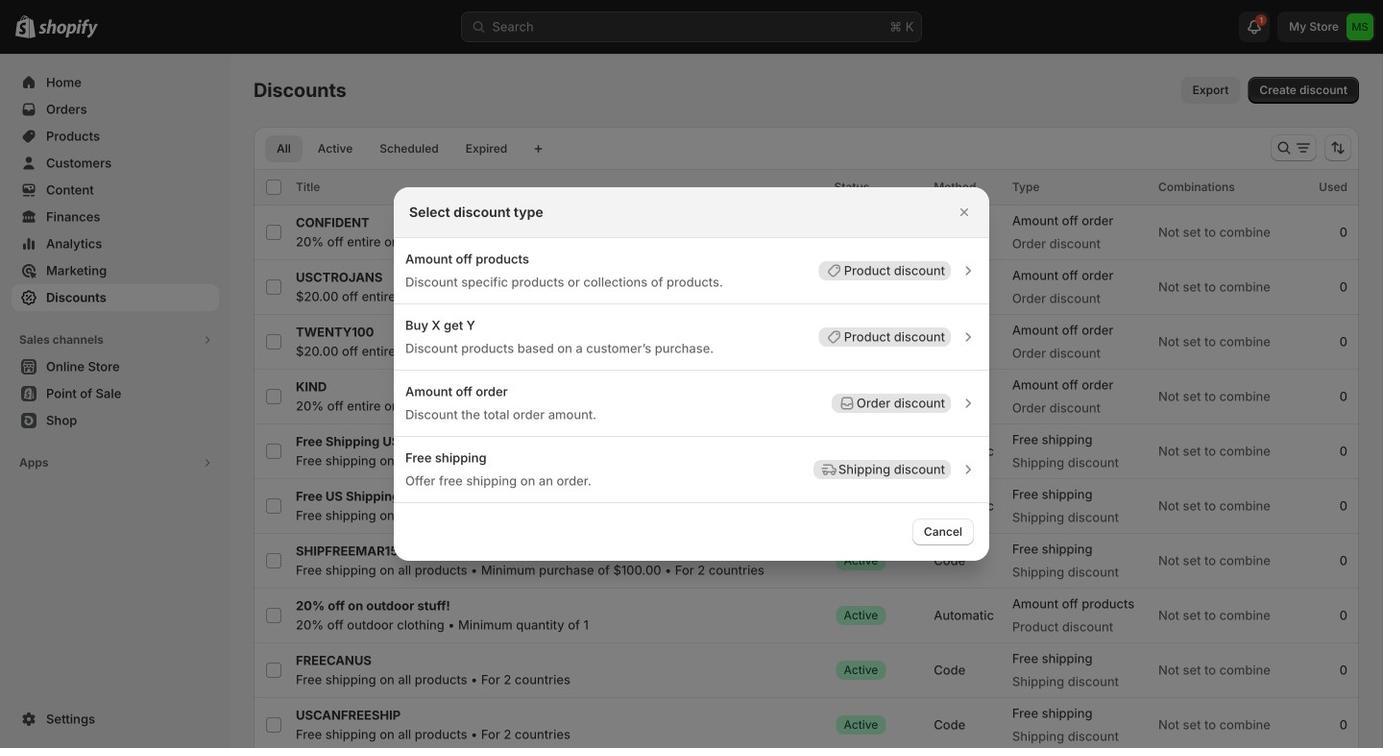 Task type: locate. For each thing, give the bounding box(es) containing it.
dialog
[[0, 187, 1383, 561]]

tab list
[[261, 134, 523, 162]]



Task type: describe. For each thing, give the bounding box(es) containing it.
shopify image
[[38, 19, 98, 38]]



Task type: vqa. For each thing, say whether or not it's contained in the screenshot.
WILL inside AND HOW RETURN FEES ARE APPLIED. RETURN RULES WILL ONLY APPLY TO ITEMS PURCHASED AFTER THE RETURN RULES WERE TURNED ON OR UPDATED.
no



